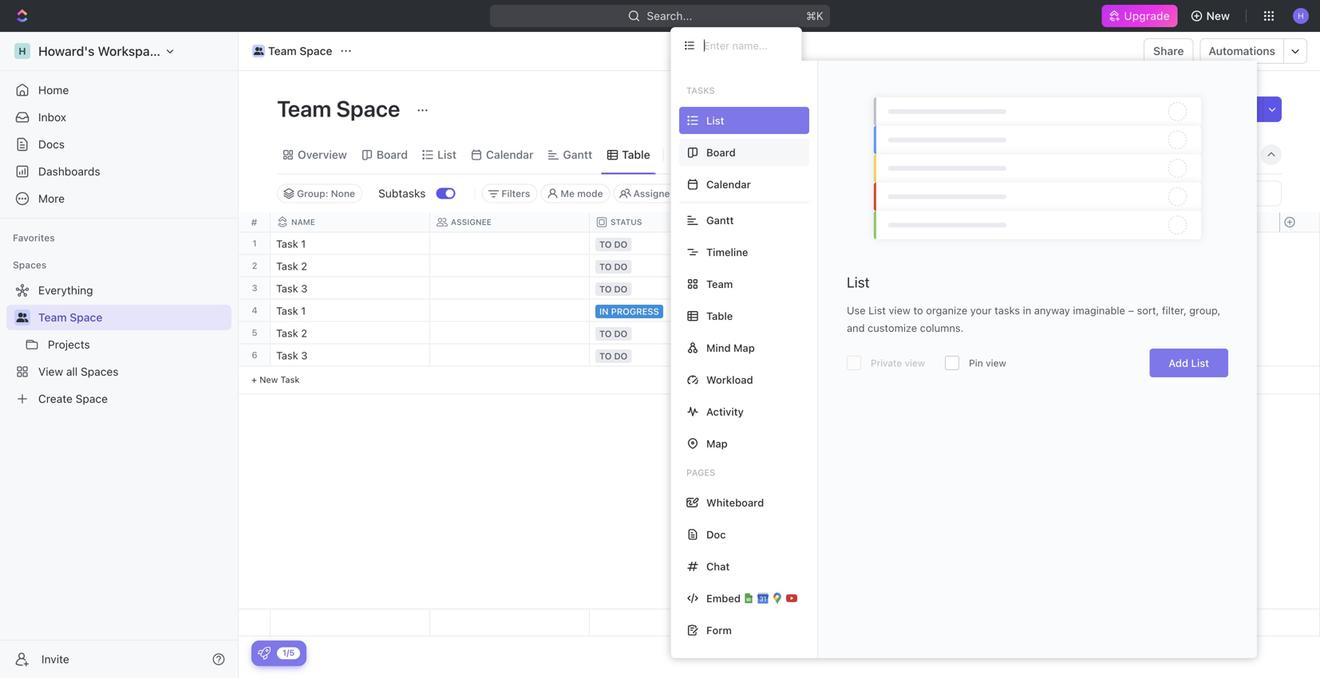 Task type: vqa. For each thing, say whether or not it's contained in the screenshot.
right 'comments.'
no



Task type: describe. For each thing, give the bounding box(es) containing it.
1 horizontal spatial team space link
[[248, 42, 337, 61]]

to for 3rd to do "cell" from the bottom of the page
[[600, 284, 612, 295]]

favorites
[[13, 232, 55, 244]]

assignees button
[[614, 184, 688, 203]]

to do for 3rd to do "cell" from the bottom of the page
[[600, 284, 628, 295]]

‎task 1
[[276, 238, 306, 250]]

private
[[871, 358, 902, 369]]

0 vertical spatial team space
[[268, 44, 333, 57]]

anyway
[[1035, 305, 1071, 317]]

1 horizontal spatial gantt
[[707, 214, 734, 226]]

whiteboard
[[707, 497, 764, 509]]

0 horizontal spatial board
[[377, 148, 408, 161]]

favorites button
[[6, 228, 61, 248]]

view
[[691, 148, 717, 161]]

3 inside 1 2 3 4 5 6
[[252, 283, 258, 293]]

task 3 for 3rd to do "cell" from the bottom of the page
[[276, 283, 308, 295]]

organize
[[927, 305, 968, 317]]

filter,
[[1163, 305, 1187, 317]]

embed
[[707, 593, 741, 605]]

view for pin
[[986, 358, 1007, 369]]

1 inside 1 2 3 4 5 6
[[253, 238, 257, 249]]

search...
[[647, 9, 693, 22]]

6
[[252, 350, 258, 361]]

chat
[[707, 561, 730, 573]]

closed
[[739, 188, 770, 199]]

dashboards link
[[6, 159, 232, 184]]

overview link
[[295, 144, 347, 166]]

3 down ‎task 2
[[301, 283, 308, 295]]

1 2 3 4 5 6
[[252, 238, 258, 361]]

0 vertical spatial map
[[734, 342, 755, 354]]

set priority element for ‎task 1
[[907, 234, 931, 258]]

press space to select this row. row containing 6
[[239, 345, 271, 367]]

columns.
[[920, 322, 964, 334]]

view for private
[[905, 358, 926, 369]]

list up use at the top of page
[[847, 274, 870, 291]]

press space to select this row. row containing 1
[[239, 233, 271, 255]]

row group containing ‎task 1
[[271, 233, 1069, 395]]

view button
[[671, 144, 723, 166]]

to do for first to do "cell" from the top of the page
[[600, 240, 628, 250]]

1 vertical spatial space
[[336, 95, 400, 122]]

docs link
[[6, 132, 232, 157]]

search
[[1068, 148, 1105, 161]]

set priority element for task 1
[[907, 301, 931, 325]]

press space to select this row. row containing 5
[[239, 322, 271, 345]]

table link
[[619, 144, 651, 166]]

and
[[847, 322, 865, 334]]

task 1
[[276, 305, 306, 317]]

list link
[[434, 144, 457, 166]]

pin
[[970, 358, 984, 369]]

set priority element for task 2
[[907, 323, 931, 347]]

list inside list 'link'
[[438, 148, 457, 161]]

automations button
[[1201, 39, 1284, 63]]

press space to select this row. row containing ‎task 2
[[271, 255, 1069, 277]]

task 2
[[276, 327, 307, 339]]

user group image inside team space link
[[254, 47, 264, 55]]

set priority image for task 3
[[907, 345, 931, 369]]

3 down task 2 on the left of the page
[[301, 350, 308, 362]]

row group containing 1 2 3 4 5 6
[[239, 233, 271, 395]]

1 horizontal spatial board
[[707, 147, 736, 159]]

3 to do cell from the top
[[590, 277, 750, 299]]

invite
[[42, 653, 69, 666]]

to for 5th to do "cell" from the top
[[600, 351, 612, 362]]

customize
[[868, 322, 918, 334]]

team space tree
[[6, 278, 232, 412]]

1 horizontal spatial calendar
[[707, 178, 751, 190]]

gantt inside gantt "link"
[[563, 148, 593, 161]]

use
[[847, 305, 866, 317]]

2 for 1
[[252, 261, 257, 271]]

pages
[[687, 468, 716, 478]]

new button
[[1185, 3, 1240, 29]]

imaginable
[[1074, 305, 1126, 317]]

1 vertical spatial table
[[707, 310, 733, 322]]

press space to select this row. row containing task 1
[[271, 300, 1069, 325]]

private view
[[871, 358, 926, 369]]

mind map
[[707, 342, 755, 354]]

4 to do cell from the top
[[590, 322, 750, 344]]

pin view
[[970, 358, 1007, 369]]

add task
[[1205, 103, 1254, 116]]

to for first to do "cell" from the top of the page
[[600, 240, 612, 250]]

share button
[[1144, 38, 1194, 64]]

add for add task
[[1205, 103, 1227, 116]]

automations
[[1209, 44, 1276, 57]]

to do for fourth to do "cell" from the top
[[600, 329, 628, 339]]

set priority image for task 1
[[907, 301, 931, 325]]

subtasks
[[379, 187, 426, 200]]

team space inside tree
[[38, 311, 103, 324]]

hide inside dropdown button
[[1132, 148, 1156, 161]]

task for 3rd to do "cell" from the bottom of the page
[[276, 283, 298, 295]]

form
[[707, 625, 732, 637]]

show
[[711, 188, 737, 199]]

tasks
[[995, 305, 1021, 317]]

spaces
[[13, 260, 47, 271]]

press space to select this row. row containing 3
[[239, 277, 271, 300]]

view button
[[671, 136, 723, 174]]

task 3 for 5th to do "cell" from the top
[[276, 350, 308, 362]]

calendar link
[[483, 144, 534, 166]]

upgrade
[[1125, 9, 1170, 22]]

use list view to organize your tasks in anyway imaginable – sort, filter, group, and customize columns.
[[847, 305, 1221, 334]]

set priority image for task 2
[[907, 323, 931, 347]]

workload
[[707, 374, 754, 386]]

5 to do cell from the top
[[590, 345, 750, 366]]

1 to do cell from the top
[[590, 233, 750, 254]]

to for fourth to do "cell" from the top
[[600, 329, 612, 339]]

doc
[[707, 529, 726, 541]]

grid containing ‎task 1
[[239, 213, 1321, 637]]

do for fourth to do "cell" from the top
[[614, 329, 628, 339]]

4
[[252, 305, 258, 316]]

your
[[971, 305, 992, 317]]

2 to do cell from the top
[[590, 255, 750, 277]]

new for new task
[[260, 375, 278, 385]]

in progress
[[600, 307, 659, 317]]



Task type: locate. For each thing, give the bounding box(es) containing it.
0 horizontal spatial map
[[707, 438, 728, 450]]

1 horizontal spatial user group image
[[254, 47, 264, 55]]

2 set priority image from the top
[[907, 301, 931, 325]]

to inside use list view to organize your tasks in anyway imaginable – sort, filter, group, and customize columns.
[[914, 305, 924, 317]]

1 vertical spatial ‎task
[[276, 260, 298, 272]]

hide right closed
[[797, 188, 818, 199]]

‎task up ‎task 2
[[276, 238, 298, 250]]

hide right search
[[1132, 148, 1156, 161]]

add inside button
[[1205, 103, 1227, 116]]

1 set priority image from the top
[[907, 234, 931, 258]]

view right private
[[905, 358, 926, 369]]

to do for 5th to do "cell" from the top
[[600, 351, 628, 362]]

table inside table link
[[622, 148, 651, 161]]

hide inside button
[[797, 188, 818, 199]]

1 task 3 from the top
[[276, 283, 308, 295]]

1 horizontal spatial table
[[707, 310, 733, 322]]

1 vertical spatial gantt
[[707, 214, 734, 226]]

sort,
[[1138, 305, 1160, 317]]

2 inside 1 2 3 4 5 6
[[252, 261, 257, 271]]

‎task for ‎task 2
[[276, 260, 298, 272]]

dashboards
[[38, 165, 100, 178]]

search button
[[1047, 144, 1109, 166]]

set priority image
[[907, 234, 931, 258], [907, 301, 931, 325], [907, 323, 931, 347], [907, 345, 931, 369]]

new inside button
[[1207, 9, 1231, 22]]

group,
[[1190, 305, 1221, 317]]

list down group,
[[1192, 357, 1210, 369]]

press space to select this row. row containing 4
[[239, 300, 271, 322]]

‎task for ‎task 1
[[276, 238, 298, 250]]

onboarding checklist button element
[[258, 648, 271, 660]]

3 set priority image from the top
[[907, 323, 931, 347]]

1 horizontal spatial map
[[734, 342, 755, 354]]

2 to do from the top
[[600, 262, 628, 272]]

4 set priority element from the top
[[907, 345, 931, 369]]

5 do from the top
[[614, 351, 628, 362]]

0 vertical spatial ‎task
[[276, 238, 298, 250]]

task 3 down task 2 on the left of the page
[[276, 350, 308, 362]]

1 horizontal spatial add
[[1205, 103, 1227, 116]]

2 down ‎task 1
[[301, 260, 307, 272]]

team space link
[[248, 42, 337, 61], [38, 305, 228, 331]]

in inside use list view to organize your tasks in anyway imaginable – sort, filter, group, and customize columns.
[[1023, 305, 1032, 317]]

–
[[1129, 305, 1135, 317]]

to do for second to do "cell"
[[600, 262, 628, 272]]

do for 3rd to do "cell" from the bottom of the page
[[614, 284, 628, 295]]

⌘k
[[807, 9, 824, 22]]

team inside tree
[[38, 311, 67, 324]]

to do cell
[[590, 233, 750, 254], [590, 255, 750, 277], [590, 277, 750, 299], [590, 322, 750, 344], [590, 345, 750, 366]]

new task
[[260, 375, 300, 385]]

task 3
[[276, 283, 308, 295], [276, 350, 308, 362]]

progress
[[611, 307, 659, 317]]

4 set priority image from the top
[[907, 345, 931, 369]]

table up assignees button
[[622, 148, 651, 161]]

1 for ‎task 1
[[301, 238, 306, 250]]

2 set priority element from the top
[[907, 301, 931, 325]]

view up "customize"
[[889, 305, 911, 317]]

‎task
[[276, 238, 298, 250], [276, 260, 298, 272]]

task 3 down ‎task 2
[[276, 283, 308, 295]]

press space to select this row. row
[[239, 233, 271, 255], [271, 233, 1069, 258], [239, 255, 271, 277], [271, 255, 1069, 277], [239, 277, 271, 300], [271, 277, 1069, 300], [239, 300, 271, 322], [271, 300, 1069, 325], [239, 322, 271, 345], [271, 322, 1069, 347], [239, 345, 271, 367], [271, 345, 1069, 369], [271, 610, 1069, 637]]

1/5
[[283, 649, 295, 658]]

map down activity
[[707, 438, 728, 450]]

do for 5th to do "cell" from the top
[[614, 351, 628, 362]]

0 horizontal spatial team space link
[[38, 305, 228, 331]]

0 vertical spatial calendar
[[486, 148, 534, 161]]

do for second to do "cell"
[[614, 262, 628, 272]]

2 horizontal spatial space
[[336, 95, 400, 122]]

calendar
[[486, 148, 534, 161], [707, 178, 751, 190]]

calendar down view
[[707, 178, 751, 190]]

table up mind
[[707, 310, 733, 322]]

2 do from the top
[[614, 262, 628, 272]]

space inside team space tree
[[70, 311, 103, 324]]

gantt link
[[560, 144, 593, 166]]

2 for task
[[301, 327, 307, 339]]

grid
[[239, 213, 1321, 637]]

1 do from the top
[[614, 240, 628, 250]]

new down task 2 on the left of the page
[[260, 375, 278, 385]]

0 horizontal spatial in
[[600, 307, 609, 317]]

1 up ‎task 2
[[301, 238, 306, 250]]

to do
[[600, 240, 628, 250], [600, 262, 628, 272], [600, 284, 628, 295], [600, 329, 628, 339], [600, 351, 628, 362]]

row
[[271, 213, 1069, 232]]

2 down task 1
[[301, 327, 307, 339]]

list right board link
[[438, 148, 457, 161]]

1 set priority element from the top
[[907, 234, 931, 258]]

2 left ‎task 2
[[252, 261, 257, 271]]

hide button
[[1113, 144, 1161, 166]]

2 vertical spatial space
[[70, 311, 103, 324]]

3
[[301, 283, 308, 295], [252, 283, 258, 293], [301, 350, 308, 362]]

1 vertical spatial new
[[260, 375, 278, 385]]

0 vertical spatial space
[[300, 44, 333, 57]]

3 do from the top
[[614, 284, 628, 295]]

team space
[[268, 44, 333, 57], [277, 95, 405, 122], [38, 311, 103, 324]]

2 vertical spatial team space
[[38, 311, 103, 324]]

calendar right list 'link'
[[486, 148, 534, 161]]

view right pin
[[986, 358, 1007, 369]]

1 ‎task from the top
[[276, 238, 298, 250]]

0 horizontal spatial add
[[1169, 357, 1189, 369]]

team
[[268, 44, 297, 57], [277, 95, 332, 122], [707, 278, 733, 290], [38, 311, 67, 324]]

user group image
[[254, 47, 264, 55], [16, 313, 28, 323]]

add for add list
[[1169, 357, 1189, 369]]

timeline
[[707, 246, 749, 258]]

0 vertical spatial add
[[1205, 103, 1227, 116]]

to for second to do "cell"
[[600, 262, 612, 272]]

assignees
[[634, 188, 681, 199]]

customize
[[1185, 148, 1241, 161]]

hide button
[[791, 184, 825, 203]]

1 for task 1
[[301, 305, 306, 317]]

show closed
[[711, 188, 770, 199]]

0 vertical spatial hide
[[1132, 148, 1156, 161]]

inbox
[[38, 111, 66, 124]]

add list
[[1169, 357, 1210, 369]]

in left progress in the top left of the page
[[600, 307, 609, 317]]

1 vertical spatial team space
[[277, 95, 405, 122]]

board up show
[[707, 147, 736, 159]]

mind
[[707, 342, 731, 354]]

1 down # at the top left
[[253, 238, 257, 249]]

0 horizontal spatial space
[[70, 311, 103, 324]]

3 set priority element from the top
[[907, 323, 931, 347]]

gantt
[[563, 148, 593, 161], [707, 214, 734, 226]]

4 to do from the top
[[600, 329, 628, 339]]

press space to select this row. row containing task 2
[[271, 322, 1069, 347]]

subtasks button
[[372, 181, 436, 206]]

1 up task 2 on the left of the page
[[301, 305, 306, 317]]

2
[[301, 260, 307, 272], [252, 261, 257, 271], [301, 327, 307, 339]]

press space to select this row. row containing ‎task 1
[[271, 233, 1069, 258]]

Search tasks... text field
[[1122, 182, 1282, 206]]

list right use at the top of page
[[869, 305, 886, 317]]

view inside use list view to organize your tasks in anyway imaginable – sort, filter, group, and customize columns.
[[889, 305, 911, 317]]

add
[[1205, 103, 1227, 116], [1169, 357, 1189, 369]]

list inside use list view to organize your tasks in anyway imaginable – sort, filter, group, and customize columns.
[[869, 305, 886, 317]]

Enter name... field
[[703, 39, 789, 52]]

0 horizontal spatial table
[[622, 148, 651, 161]]

upgrade link
[[1102, 5, 1178, 27]]

1 to do from the top
[[600, 240, 628, 250]]

home
[[38, 83, 69, 97]]

1 vertical spatial task 3
[[276, 350, 308, 362]]

add task button
[[1196, 97, 1263, 122]]

1 vertical spatial map
[[707, 438, 728, 450]]

cell
[[430, 233, 590, 254], [750, 233, 910, 254], [430, 255, 590, 277], [750, 255, 910, 277], [910, 255, 1069, 277], [430, 277, 590, 299], [750, 277, 910, 299], [910, 277, 1069, 299], [430, 300, 590, 321], [750, 300, 910, 321], [430, 322, 590, 344], [750, 322, 910, 344], [430, 345, 590, 366], [750, 345, 910, 366], [910, 610, 1069, 636]]

inbox link
[[6, 105, 232, 130]]

space
[[300, 44, 333, 57], [336, 95, 400, 122], [70, 311, 103, 324]]

add up "customize" in the top of the page
[[1205, 103, 1227, 116]]

docs
[[38, 138, 65, 151]]

5 to do from the top
[[600, 351, 628, 362]]

1 horizontal spatial hide
[[1132, 148, 1156, 161]]

4 do from the top
[[614, 329, 628, 339]]

team space link inside tree
[[38, 305, 228, 331]]

add down filter,
[[1169, 357, 1189, 369]]

2 for ‎task
[[301, 260, 307, 272]]

1 vertical spatial team space link
[[38, 305, 228, 331]]

0 vertical spatial task 3
[[276, 283, 308, 295]]

1 horizontal spatial new
[[1207, 9, 1231, 22]]

in right tasks
[[1023, 305, 1032, 317]]

task for fourth to do "cell" from the top
[[276, 327, 298, 339]]

in progress cell
[[590, 300, 750, 321]]

row group
[[239, 233, 271, 395], [271, 233, 1069, 395], [1280, 233, 1320, 395], [1280, 610, 1320, 636]]

1 vertical spatial calendar
[[707, 178, 751, 190]]

0 horizontal spatial calendar
[[486, 148, 534, 161]]

customize button
[[1164, 144, 1246, 166]]

set priority image for ‎task 1
[[907, 234, 931, 258]]

0 vertical spatial new
[[1207, 9, 1231, 22]]

2 ‎task from the top
[[276, 260, 298, 272]]

overview
[[298, 148, 347, 161]]

gantt left table link on the left top of page
[[563, 148, 593, 161]]

1
[[301, 238, 306, 250], [253, 238, 257, 249], [301, 305, 306, 317]]

‎task down ‎task 1
[[276, 260, 298, 272]]

0 horizontal spatial new
[[260, 375, 278, 385]]

5
[[252, 328, 258, 338]]

show closed button
[[691, 184, 777, 203]]

2 task 3 from the top
[[276, 350, 308, 362]]

in inside in progress cell
[[600, 307, 609, 317]]

set priority element for task 3
[[907, 345, 931, 369]]

task for in progress cell
[[276, 305, 298, 317]]

home link
[[6, 77, 232, 103]]

0 vertical spatial team space link
[[248, 42, 337, 61]]

new for new
[[1207, 9, 1231, 22]]

onboarding checklist button image
[[258, 648, 271, 660]]

share
[[1154, 44, 1185, 57]]

board
[[707, 147, 736, 159], [377, 148, 408, 161]]

0 vertical spatial gantt
[[563, 148, 593, 161]]

0 vertical spatial table
[[622, 148, 651, 161]]

new up automations
[[1207, 9, 1231, 22]]

‎task 2
[[276, 260, 307, 272]]

board up "subtasks" on the left of page
[[377, 148, 408, 161]]

to
[[600, 240, 612, 250], [600, 262, 612, 272], [600, 284, 612, 295], [914, 305, 924, 317], [600, 329, 612, 339], [600, 351, 612, 362]]

1 vertical spatial add
[[1169, 357, 1189, 369]]

activity
[[707, 406, 744, 418]]

0 vertical spatial user group image
[[254, 47, 264, 55]]

task for 5th to do "cell" from the top
[[276, 350, 298, 362]]

list
[[438, 148, 457, 161], [847, 274, 870, 291], [869, 305, 886, 317], [1192, 357, 1210, 369]]

0 horizontal spatial gantt
[[563, 148, 593, 161]]

press space to select this row. row containing 2
[[239, 255, 271, 277]]

view
[[889, 305, 911, 317], [905, 358, 926, 369], [986, 358, 1007, 369]]

0 horizontal spatial hide
[[797, 188, 818, 199]]

#
[[251, 217, 257, 228]]

table
[[622, 148, 651, 161], [707, 310, 733, 322]]

3 up the 4
[[252, 283, 258, 293]]

task inside button
[[1229, 103, 1254, 116]]

sidebar navigation
[[0, 32, 239, 679]]

gantt down show
[[707, 214, 734, 226]]

1 horizontal spatial in
[[1023, 305, 1032, 317]]

board link
[[374, 144, 408, 166]]

task
[[1229, 103, 1254, 116], [276, 283, 298, 295], [276, 305, 298, 317], [276, 327, 298, 339], [276, 350, 298, 362], [281, 375, 300, 385]]

do for first to do "cell" from the top of the page
[[614, 240, 628, 250]]

map right mind
[[734, 342, 755, 354]]

set priority element
[[907, 234, 931, 258], [907, 301, 931, 325], [907, 323, 931, 347], [907, 345, 931, 369]]

1 horizontal spatial space
[[300, 44, 333, 57]]

1 vertical spatial hide
[[797, 188, 818, 199]]

0 horizontal spatial user group image
[[16, 313, 28, 323]]

tasks
[[687, 85, 715, 96]]

user group image inside team space tree
[[16, 313, 28, 323]]

3 to do from the top
[[600, 284, 628, 295]]

1 vertical spatial user group image
[[16, 313, 28, 323]]



